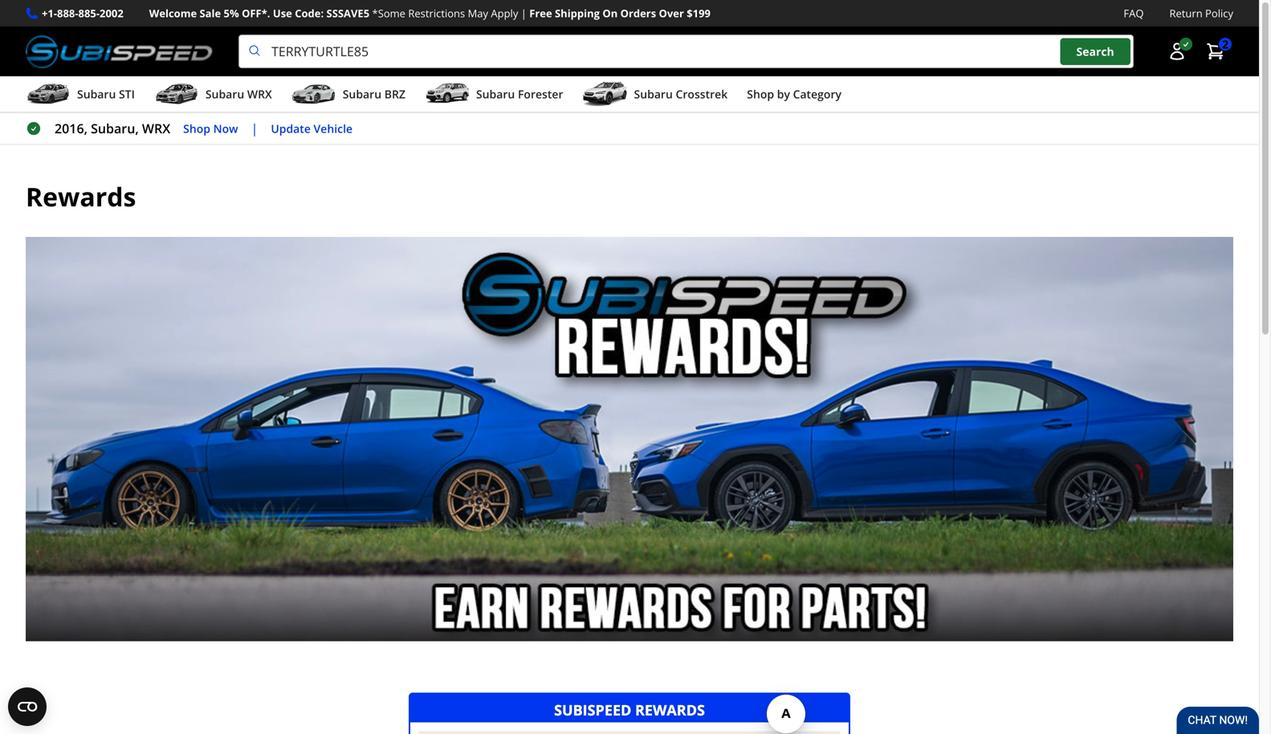 Task type: locate. For each thing, give the bounding box(es) containing it.
888-
[[57, 6, 78, 20]]

category
[[793, 86, 842, 102]]

|
[[521, 6, 527, 20], [251, 120, 258, 137]]

subaru sti
[[77, 86, 135, 102]]

+1-
[[42, 6, 57, 20]]

subaru left brz
[[343, 86, 382, 102]]

subaru left forester
[[476, 86, 515, 102]]

crosstrek
[[676, 86, 728, 102]]

| left free
[[521, 6, 527, 20]]

2016, subaru, wrx
[[55, 120, 170, 137]]

shipping
[[555, 6, 600, 20]]

shop left now at top left
[[183, 121, 211, 136]]

shop inside shop by category dropdown button
[[747, 86, 775, 102]]

1 horizontal spatial wrx
[[247, 86, 272, 102]]

3 subaru from the left
[[343, 86, 382, 102]]

1 vertical spatial wrx
[[142, 120, 170, 137]]

sale
[[200, 6, 221, 20]]

subaru crosstrek button
[[583, 80, 728, 112]]

subaru inside dropdown button
[[634, 86, 673, 102]]

shop left by
[[747, 86, 775, 102]]

subaru for subaru forester
[[476, 86, 515, 102]]

subaru right "a subaru crosstrek thumbnail image"
[[634, 86, 673, 102]]

welcome
[[149, 6, 197, 20]]

shop for shop now
[[183, 121, 211, 136]]

subaru forester
[[476, 86, 564, 102]]

5%
[[224, 6, 239, 20]]

a subaru crosstrek thumbnail image image
[[583, 82, 628, 106]]

subaru for subaru sti
[[77, 86, 116, 102]]

shop by category button
[[747, 80, 842, 112]]

0 horizontal spatial |
[[251, 120, 258, 137]]

4 subaru from the left
[[476, 86, 515, 102]]

faq link
[[1124, 5, 1144, 22]]

5 subaru from the left
[[634, 86, 673, 102]]

apply
[[491, 6, 518, 20]]

subaru inside dropdown button
[[343, 86, 382, 102]]

0 vertical spatial wrx
[[247, 86, 272, 102]]

vehicle
[[314, 121, 353, 136]]

shop inside shop now link
[[183, 121, 211, 136]]

*some
[[372, 6, 406, 20]]

use
[[273, 6, 292, 20]]

button image
[[1168, 42, 1187, 61]]

subaru up now at top left
[[206, 86, 244, 102]]

2 subaru from the left
[[206, 86, 244, 102]]

1 vertical spatial shop
[[183, 121, 211, 136]]

wrx down "a subaru wrx thumbnail image"
[[142, 120, 170, 137]]

| right now at top left
[[251, 120, 258, 137]]

wrx up update at left top
[[247, 86, 272, 102]]

1 horizontal spatial |
[[521, 6, 527, 20]]

+1-888-885-2002
[[42, 6, 124, 20]]

+1-888-885-2002 link
[[42, 5, 124, 22]]

0 vertical spatial shop
[[747, 86, 775, 102]]

return policy
[[1170, 6, 1234, 20]]

subaru forester button
[[425, 80, 564, 112]]

2002
[[100, 6, 124, 20]]

brz
[[385, 86, 406, 102]]

1 vertical spatial |
[[251, 120, 258, 137]]

update vehicle
[[271, 121, 353, 136]]

wrx inside dropdown button
[[247, 86, 272, 102]]

off*.
[[242, 6, 270, 20]]

subaru
[[77, 86, 116, 102], [206, 86, 244, 102], [343, 86, 382, 102], [476, 86, 515, 102], [634, 86, 673, 102]]

0 horizontal spatial shop
[[183, 121, 211, 136]]

1 horizontal spatial shop
[[747, 86, 775, 102]]

shop
[[747, 86, 775, 102], [183, 121, 211, 136]]

wrx
[[247, 86, 272, 102], [142, 120, 170, 137]]

by
[[777, 86, 791, 102]]

subaru left sti
[[77, 86, 116, 102]]

0 horizontal spatial wrx
[[142, 120, 170, 137]]

1 subaru from the left
[[77, 86, 116, 102]]

hippogallery:original image
[[26, 237, 1234, 641]]

a subaru brz thumbnail image image
[[291, 82, 336, 106]]

shop by category
[[747, 86, 842, 102]]



Task type: vqa. For each thing, say whether or not it's contained in the screenshot.
Shop by Category the Shop
yes



Task type: describe. For each thing, give the bounding box(es) containing it.
shop now link
[[183, 120, 238, 138]]

faq
[[1124, 6, 1144, 20]]

subaru sti button
[[26, 80, 135, 112]]

2 button
[[1199, 35, 1234, 68]]

code:
[[295, 6, 324, 20]]

open widget image
[[8, 688, 47, 726]]

forester
[[518, 86, 564, 102]]

885-
[[78, 6, 100, 20]]

a subaru wrx thumbnail image image
[[154, 82, 199, 106]]

rewards
[[26, 179, 136, 214]]

search button
[[1061, 38, 1131, 65]]

orders
[[621, 6, 657, 20]]

update
[[271, 121, 311, 136]]

restrictions
[[408, 6, 465, 20]]

2016,
[[55, 120, 88, 137]]

over
[[659, 6, 684, 20]]

subaru for subaru crosstrek
[[634, 86, 673, 102]]

return policy link
[[1170, 5, 1234, 22]]

on
[[603, 6, 618, 20]]

update vehicle button
[[271, 120, 353, 138]]

may
[[468, 6, 489, 20]]

subaru for subaru wrx
[[206, 86, 244, 102]]

subaru for subaru brz
[[343, 86, 382, 102]]

a subaru sti thumbnail image image
[[26, 82, 71, 106]]

a subaru forester thumbnail image image
[[425, 82, 470, 106]]

welcome sale 5% off*. use code: sssave5 *some restrictions may apply | free shipping on orders over $199
[[149, 6, 711, 20]]

shop now
[[183, 121, 238, 136]]

return
[[1170, 6, 1203, 20]]

subaru,
[[91, 120, 139, 137]]

search
[[1077, 44, 1115, 59]]

free
[[530, 6, 552, 20]]

0 vertical spatial |
[[521, 6, 527, 20]]

subaru crosstrek
[[634, 86, 728, 102]]

subaru brz button
[[291, 80, 406, 112]]

subaru wrx button
[[154, 80, 272, 112]]

subispeed logo image
[[26, 35, 213, 68]]

search input field
[[239, 35, 1134, 68]]

now
[[213, 121, 238, 136]]

subaru wrx
[[206, 86, 272, 102]]

policy
[[1206, 6, 1234, 20]]

subaru brz
[[343, 86, 406, 102]]

2
[[1223, 36, 1229, 52]]

shop for shop by category
[[747, 86, 775, 102]]

$199
[[687, 6, 711, 20]]

sti
[[119, 86, 135, 102]]

sssave5
[[327, 6, 370, 20]]



